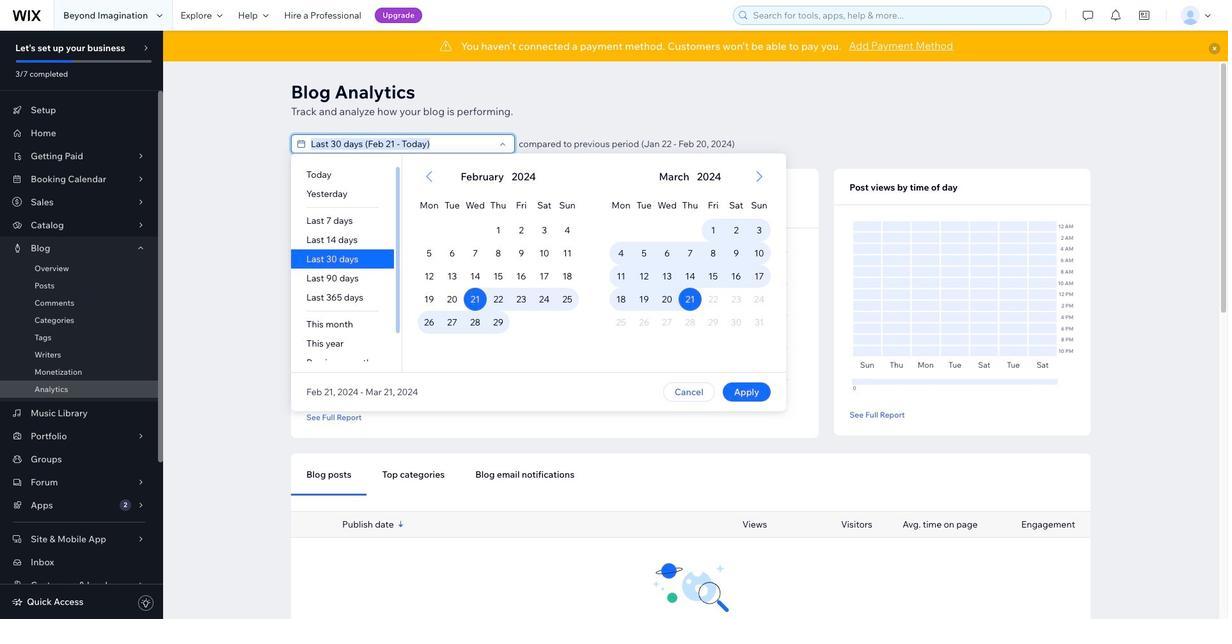 Task type: describe. For each thing, give the bounding box(es) containing it.
1 grid from the left
[[402, 154, 594, 372]]

sidebar element
[[0, 31, 163, 619]]

2 grid from the left
[[594, 154, 786, 372]]

1 row group from the left
[[402, 219, 594, 372]]

wednesday, february 21, 2024 cell
[[464, 288, 487, 311]]



Task type: locate. For each thing, give the bounding box(es) containing it.
Search for tools, apps, help & more... field
[[749, 6, 1047, 24]]

grid
[[402, 154, 594, 372], [594, 154, 786, 372]]

thursday, march 21, 2024 cell
[[679, 288, 702, 311]]

alert
[[163, 31, 1228, 61], [457, 169, 540, 184], [655, 169, 725, 184]]

list box
[[291, 165, 402, 372]]

None field
[[307, 135, 495, 153]]

2 row group from the left
[[594, 219, 786, 372]]

row group
[[402, 219, 594, 372], [594, 219, 786, 372]]

row
[[418, 188, 579, 219], [610, 188, 771, 219], [418, 219, 579, 242], [610, 219, 771, 242], [418, 242, 579, 265], [610, 242, 771, 265], [418, 265, 579, 288], [610, 265, 771, 288], [418, 288, 579, 311], [610, 288, 771, 311], [418, 311, 579, 334], [610, 311, 771, 334], [418, 334, 579, 357]]



Task type: vqa. For each thing, say whether or not it's contained in the screenshot.
business inside the Manage your business from your mobile, chat with visitors & more.
no



